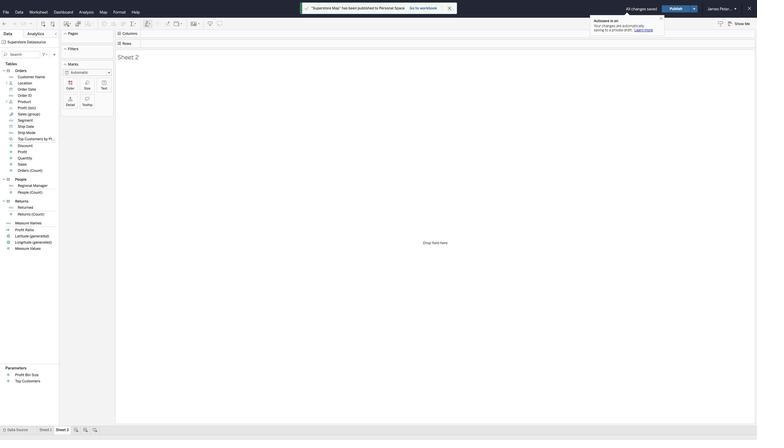 Task type: vqa. For each thing, say whether or not it's contained in the screenshot.
Saved
yes



Task type: describe. For each thing, give the bounding box(es) containing it.
autosave
[[594, 19, 610, 23]]

has
[[342, 6, 348, 10]]

marks
[[68, 62, 78, 67]]

Search text field
[[2, 51, 40, 58]]

superstore datasource
[[7, 40, 46, 44]]

manager
[[33, 184, 48, 188]]

0 horizontal spatial size
[[32, 374, 39, 378]]

success image
[[305, 6, 309, 10]]

order id
[[18, 94, 32, 98]]

bin
[[25, 374, 31, 378]]

1 horizontal spatial replay animation image
[[29, 22, 33, 25]]

private
[[612, 28, 623, 32]]

regional
[[18, 184, 32, 188]]

drop field here
[[423, 241, 448, 245]]

data source
[[7, 429, 28, 433]]

draft.
[[624, 28, 633, 32]]

names
[[30, 222, 42, 226]]

your changes are automatically saving to a private draft.
[[594, 24, 644, 32]]

sales (group)
[[18, 112, 40, 117]]

customers for top customers
[[22, 380, 40, 384]]

segment
[[18, 119, 33, 123]]

data guide image
[[718, 21, 724, 27]]

new worksheet image
[[63, 21, 72, 27]]

james peterson
[[707, 7, 736, 11]]

(generated) for latitude (generated)
[[30, 235, 49, 239]]

1 vertical spatial data
[[4, 32, 12, 36]]

top for top customers by profit
[[18, 137, 24, 141]]

worksheet
[[29, 10, 48, 14]]

analysis
[[79, 10, 94, 14]]

is
[[610, 19, 613, 23]]

changes for your
[[602, 24, 616, 28]]

latitude
[[15, 235, 29, 239]]

format workbook image
[[164, 21, 170, 27]]

workbook
[[420, 6, 437, 10]]

analytics
[[27, 32, 44, 36]]

longitude
[[15, 241, 32, 245]]

people for people
[[15, 178, 27, 182]]

sort ascending image
[[111, 21, 117, 27]]

profit bin size
[[15, 374, 39, 378]]

profit for profit (bin)
[[18, 106, 27, 110]]

dashboard
[[54, 10, 73, 14]]

2 vertical spatial data
[[7, 429, 15, 433]]

order for order id
[[18, 94, 27, 98]]

to inside "link"
[[415, 6, 419, 10]]

orders for orders (count)
[[18, 169, 29, 173]]

latitude (generated)
[[15, 235, 49, 239]]

changes for all
[[631, 7, 646, 11]]

peterson
[[720, 7, 736, 11]]

discount
[[18, 144, 33, 148]]

regional manager
[[18, 184, 48, 188]]

tables
[[5, 62, 17, 66]]

datasource
[[27, 40, 46, 44]]

sales for sales (group)
[[18, 112, 27, 117]]

learn more link
[[633, 28, 653, 32]]

james
[[707, 7, 719, 11]]

0 horizontal spatial replay animation image
[[21, 21, 27, 27]]

to for published
[[375, 6, 378, 10]]

show me
[[735, 22, 750, 26]]

"superstore map" has been published to personal space alert
[[311, 6, 405, 11]]

learn more
[[635, 28, 653, 32]]

returned
[[18, 206, 33, 210]]

download image
[[207, 21, 213, 27]]

1 horizontal spatial map
[[398, 6, 408, 12]]

0 vertical spatial size
[[84, 87, 90, 91]]

highlight image
[[144, 21, 151, 27]]

(group)
[[28, 112, 40, 117]]

help
[[132, 10, 140, 14]]

swap rows and columns image
[[101, 21, 107, 27]]

ship for ship mode
[[18, 131, 25, 135]]

superstore for superstore map
[[372, 6, 397, 12]]

map"
[[332, 6, 341, 10]]

product
[[18, 100, 31, 104]]

1 horizontal spatial sheet
[[56, 429, 66, 433]]

go
[[410, 6, 414, 10]]

all
[[626, 7, 631, 11]]

customers for top customers by profit
[[25, 137, 43, 141]]

mode
[[26, 131, 36, 135]]

id
[[28, 94, 32, 98]]

sheet 1
[[39, 429, 52, 433]]

rows
[[122, 42, 131, 46]]

tooltip
[[82, 103, 92, 107]]

measure values
[[15, 247, 41, 251]]

your
[[594, 24, 601, 28]]

superstore map
[[372, 6, 408, 12]]

returns (count)
[[18, 213, 44, 217]]

0 vertical spatial 2
[[135, 53, 139, 61]]

parameters
[[5, 367, 27, 371]]

file
[[3, 10, 9, 14]]

returns for returns
[[15, 200, 28, 204]]

measure for measure values
[[15, 247, 29, 251]]

measure for measure names
[[15, 222, 29, 226]]

show me button
[[725, 19, 755, 28]]

customer name
[[18, 75, 45, 79]]

draft
[[359, 7, 367, 11]]

2 horizontal spatial sheet
[[118, 53, 134, 61]]

show
[[735, 22, 744, 26]]

show labels image
[[155, 21, 161, 27]]



Task type: locate. For each thing, give the bounding box(es) containing it.
orders for orders
[[15, 69, 27, 73]]

map left go
[[398, 6, 408, 12]]

1 horizontal spatial sheet 2
[[118, 53, 139, 61]]

detail
[[66, 103, 75, 107]]

autosave is on
[[594, 19, 618, 23]]

1 order from the top
[[18, 88, 27, 92]]

top up 'discount'
[[18, 137, 24, 141]]

2 measure from the top
[[15, 247, 29, 251]]

date for ship date
[[26, 125, 34, 129]]

to left 'a'
[[605, 28, 608, 32]]

2
[[135, 53, 139, 61], [67, 429, 69, 433]]

(count) down regional manager
[[30, 191, 43, 195]]

automatic button
[[63, 69, 112, 76]]

ship down segment
[[18, 125, 25, 129]]

go to workbook
[[410, 6, 437, 10]]

profit (bin)
[[18, 106, 36, 110]]

"superstore map" has been published to personal space
[[311, 6, 405, 10]]

1 vertical spatial 2
[[67, 429, 69, 433]]

collapse image
[[54, 32, 58, 36]]

data down undo icon
[[4, 32, 12, 36]]

profit ratio
[[15, 228, 34, 232]]

ship for ship date
[[18, 125, 25, 129]]

more
[[645, 28, 653, 32]]

profit up latitude
[[15, 228, 24, 232]]

order up product
[[18, 94, 27, 98]]

ship date
[[18, 125, 34, 129]]

profit for profit
[[18, 150, 27, 154]]

2 order from the top
[[18, 94, 27, 98]]

sheet right 1
[[56, 429, 66, 433]]

people down "regional"
[[18, 191, 29, 195]]

customers
[[25, 137, 43, 141], [22, 380, 40, 384]]

(generated) up longitude (generated) on the bottom left
[[30, 235, 49, 239]]

(generated)
[[30, 235, 49, 239], [32, 241, 52, 245]]

customers down mode
[[25, 137, 43, 141]]

changes right all
[[631, 7, 646, 11]]

measure names
[[15, 222, 42, 226]]

top customers by profit
[[18, 137, 58, 141]]

profit up "quantity"
[[18, 150, 27, 154]]

source
[[16, 429, 28, 433]]

(count)
[[30, 169, 43, 173], [30, 191, 43, 195], [32, 213, 44, 217]]

0 horizontal spatial to
[[375, 6, 378, 10]]

(count) for orders (count)
[[30, 169, 43, 173]]

data left source
[[7, 429, 15, 433]]

0 horizontal spatial map
[[100, 10, 107, 14]]

show/hide cards image
[[190, 21, 200, 27]]

to use edit in desktop, save the workbook outside of personal space image
[[217, 21, 223, 27]]

top for top customers
[[15, 380, 21, 384]]

data
[[15, 10, 23, 14], [4, 32, 12, 36], [7, 429, 15, 433]]

are
[[616, 24, 621, 28]]

order for order date
[[18, 88, 27, 92]]

changes down 'autosave is on'
[[602, 24, 616, 28]]

0 vertical spatial measure
[[15, 222, 29, 226]]

profit right by at the left of the page
[[49, 137, 58, 141]]

duplicate image
[[75, 21, 81, 27]]

0 vertical spatial sheet 2
[[118, 53, 139, 61]]

0 vertical spatial customers
[[25, 137, 43, 141]]

filters
[[68, 47, 78, 51]]

orders down "quantity"
[[18, 169, 29, 173]]

saved
[[647, 7, 657, 11]]

1 horizontal spatial changes
[[631, 7, 646, 11]]

0 vertical spatial (generated)
[[30, 235, 49, 239]]

0 vertical spatial ship
[[18, 125, 25, 129]]

1 vertical spatial date
[[26, 125, 34, 129]]

0 vertical spatial people
[[15, 178, 27, 182]]

measure up profit ratio at the left
[[15, 222, 29, 226]]

a
[[609, 28, 611, 32]]

map
[[398, 6, 408, 12], [100, 10, 107, 14]]

1 vertical spatial returns
[[18, 213, 31, 217]]

1 vertical spatial size
[[32, 374, 39, 378]]

longitude (generated)
[[15, 241, 52, 245]]

2 ship from the top
[[18, 131, 25, 135]]

sheet 2 down rows
[[118, 53, 139, 61]]

pause auto updates image
[[50, 21, 56, 27]]

date
[[28, 88, 36, 92], [26, 125, 34, 129]]

to left personal
[[375, 6, 378, 10]]

quantity
[[18, 156, 32, 161]]

1 vertical spatial ship
[[18, 131, 25, 135]]

sheet left 1
[[39, 429, 49, 433]]

been
[[349, 6, 357, 10]]

0 vertical spatial superstore
[[372, 6, 397, 12]]

returns for returns (count)
[[18, 213, 31, 217]]

0 horizontal spatial sheet
[[39, 429, 49, 433]]

me
[[745, 22, 750, 26]]

1 vertical spatial customers
[[22, 380, 40, 384]]

1 sales from the top
[[18, 112, 27, 117]]

1 horizontal spatial size
[[84, 87, 90, 91]]

customer
[[18, 75, 34, 79]]

2 vertical spatial (count)
[[32, 213, 44, 217]]

people up "regional"
[[15, 178, 27, 182]]

superstore for superstore datasource
[[7, 40, 26, 44]]

1 vertical spatial people
[[18, 191, 29, 195]]

publish button
[[662, 5, 690, 12]]

profit down product
[[18, 106, 27, 110]]

0 vertical spatial order
[[18, 88, 27, 92]]

sort descending image
[[120, 21, 126, 27]]

personal
[[379, 6, 394, 10]]

date up mode
[[26, 125, 34, 129]]

measure
[[15, 222, 29, 226], [15, 247, 29, 251]]

(count) up names on the bottom of the page
[[32, 213, 44, 217]]

fit image
[[174, 21, 183, 27]]

0 horizontal spatial sheet 2
[[56, 429, 69, 433]]

data up redo icon
[[15, 10, 23, 14]]

1 vertical spatial top
[[15, 380, 21, 384]]

ship mode
[[18, 131, 36, 135]]

go to workbook link
[[409, 6, 437, 11]]

space
[[395, 6, 405, 10]]

1 horizontal spatial to
[[415, 6, 419, 10]]

1 vertical spatial orders
[[18, 169, 29, 173]]

size right bin
[[32, 374, 39, 378]]

2 sales from the top
[[18, 163, 27, 167]]

all changes saved
[[626, 7, 657, 11]]

location
[[18, 81, 32, 85]]

2 right 1
[[67, 429, 69, 433]]

undo image
[[2, 21, 8, 27]]

1 vertical spatial superstore
[[7, 40, 26, 44]]

changes
[[631, 7, 646, 11], [602, 24, 616, 28]]

1 vertical spatial (count)
[[30, 191, 43, 195]]

1 vertical spatial sheet 2
[[56, 429, 69, 433]]

totals image
[[130, 21, 137, 27]]

sheet down rows
[[118, 53, 134, 61]]

0 vertical spatial sales
[[18, 112, 27, 117]]

publish
[[670, 7, 682, 11]]

2 down columns
[[135, 53, 139, 61]]

pages
[[68, 32, 78, 36]]

replay animation image right redo icon
[[21, 21, 27, 27]]

orders (count)
[[18, 169, 43, 173]]

columns
[[122, 32, 137, 36]]

to
[[375, 6, 378, 10], [415, 6, 419, 10], [605, 28, 608, 32]]

0 vertical spatial top
[[18, 137, 24, 141]]

2 horizontal spatial to
[[605, 28, 608, 32]]

0 vertical spatial changes
[[631, 7, 646, 11]]

0 vertical spatial data
[[15, 10, 23, 14]]

automatically
[[622, 24, 644, 28]]

learn
[[635, 28, 644, 32]]

sales for sales
[[18, 163, 27, 167]]

people (count)
[[18, 191, 43, 195]]

replay animation image up analytics
[[29, 22, 33, 25]]

format
[[113, 10, 126, 14]]

name
[[35, 75, 45, 79]]

(count) for people (count)
[[30, 191, 43, 195]]

1 horizontal spatial 2
[[135, 53, 139, 61]]

text
[[101, 87, 107, 91]]

top
[[18, 137, 24, 141], [15, 380, 21, 384]]

profit down parameters
[[15, 374, 24, 378]]

1 vertical spatial changes
[[602, 24, 616, 28]]

close image
[[658, 16, 664, 21]]

saving
[[594, 28, 604, 32]]

people for people (count)
[[18, 191, 29, 195]]

customers down bin
[[22, 380, 40, 384]]

by
[[44, 137, 48, 141]]

sales
[[18, 112, 27, 117], [18, 163, 27, 167]]

profit for profit ratio
[[15, 228, 24, 232]]

superstore
[[372, 6, 397, 12], [7, 40, 26, 44]]

(generated) up values
[[32, 241, 52, 245]]

redo image
[[11, 21, 17, 27]]

date up id
[[28, 88, 36, 92]]

returns up returned
[[15, 200, 28, 204]]

1 vertical spatial (generated)
[[32, 241, 52, 245]]

automatic
[[71, 71, 88, 75]]

1 horizontal spatial superstore
[[372, 6, 397, 12]]

on
[[614, 19, 618, 23]]

1 vertical spatial measure
[[15, 247, 29, 251]]

changes inside your changes are automatically saving to a private draft.
[[602, 24, 616, 28]]

color
[[66, 87, 75, 91]]

to inside alert
[[375, 6, 378, 10]]

top down profit bin size at the left bottom of page
[[15, 380, 21, 384]]

(generated) for longitude (generated)
[[32, 241, 52, 245]]

to right go
[[415, 6, 419, 10]]

superstore right draft
[[372, 6, 397, 12]]

clear sheet image
[[85, 21, 94, 27]]

(count) up regional manager
[[30, 169, 43, 173]]

map up the swap rows and columns image
[[100, 10, 107, 14]]

returns down returned
[[18, 213, 31, 217]]

0 vertical spatial (count)
[[30, 169, 43, 173]]

to for saving
[[605, 28, 608, 32]]

date for order date
[[28, 88, 36, 92]]

"superstore
[[311, 6, 331, 10]]

values
[[30, 247, 41, 251]]

1
[[50, 429, 52, 433]]

top customers
[[15, 380, 40, 384]]

superstore up search text field
[[7, 40, 26, 44]]

1 ship from the top
[[18, 125, 25, 129]]

ratio
[[25, 228, 34, 232]]

drop
[[423, 241, 431, 245]]

1 measure from the top
[[15, 222, 29, 226]]

order up order id
[[18, 88, 27, 92]]

new data source image
[[41, 21, 46, 27]]

replay animation image
[[21, 21, 27, 27], [29, 22, 33, 25]]

1 vertical spatial order
[[18, 94, 27, 98]]

0 vertical spatial orders
[[15, 69, 27, 73]]

0 horizontal spatial 2
[[67, 429, 69, 433]]

0 vertical spatial date
[[28, 88, 36, 92]]

order date
[[18, 88, 36, 92]]

0 horizontal spatial superstore
[[7, 40, 26, 44]]

size
[[84, 87, 90, 91], [32, 374, 39, 378]]

ship down ship date
[[18, 131, 25, 135]]

sheet 2 right 1
[[56, 429, 69, 433]]

measure down longitude
[[15, 247, 29, 251]]

(count) for returns (count)
[[32, 213, 44, 217]]

order
[[18, 88, 27, 92], [18, 94, 27, 98]]

sales down "quantity"
[[18, 163, 27, 167]]

(bin)
[[28, 106, 36, 110]]

0 horizontal spatial changes
[[602, 24, 616, 28]]

profit for profit bin size
[[15, 374, 24, 378]]

0 vertical spatial returns
[[15, 200, 28, 204]]

to inside your changes are automatically saving to a private draft.
[[605, 28, 608, 32]]

orders up customer
[[15, 69, 27, 73]]

returns
[[15, 200, 28, 204], [18, 213, 31, 217]]

profit
[[18, 106, 27, 110], [49, 137, 58, 141], [18, 150, 27, 154], [15, 228, 24, 232], [15, 374, 24, 378]]

size down the 'automatic' "dropdown button"
[[84, 87, 90, 91]]

sales up segment
[[18, 112, 27, 117]]

1 vertical spatial sales
[[18, 163, 27, 167]]



